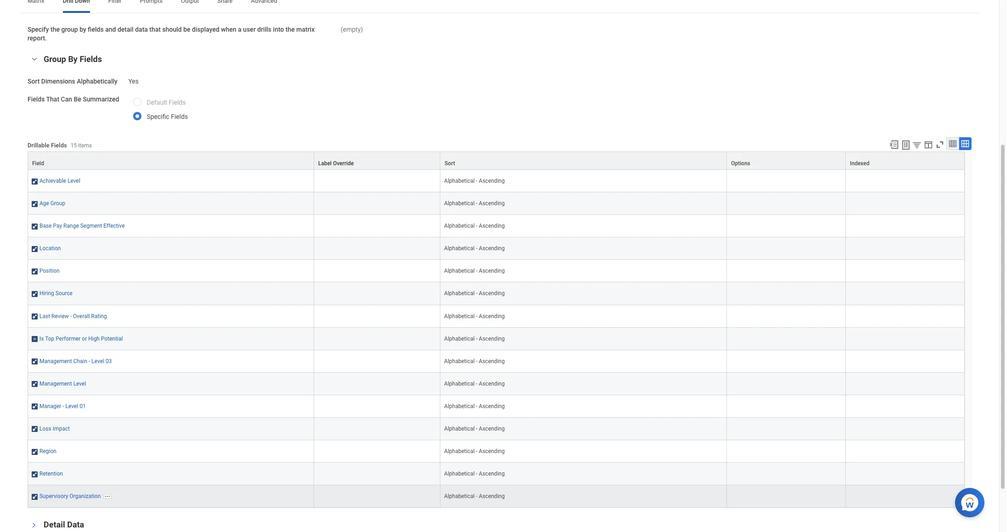 Task type: locate. For each thing, give the bounding box(es) containing it.
be
[[183, 26, 191, 33]]

alphabetical for retention
[[444, 471, 475, 477]]

data
[[67, 520, 84, 530]]

yes
[[128, 78, 139, 85]]

12 alphabetical - ascending from the top
[[444, 426, 505, 432]]

2 alphabetical - ascending element from the top
[[444, 199, 505, 207]]

7 alphabetical from the top
[[444, 313, 475, 320]]

7 ascending from the top
[[479, 313, 505, 320]]

11 alphabetical - ascending element from the top
[[444, 402, 505, 410]]

age group
[[40, 200, 65, 207]]

3 row from the top
[[28, 193, 965, 215]]

is
[[40, 336, 44, 342]]

indexed button
[[846, 152, 965, 170]]

8 alphabetical - ascending element from the top
[[444, 334, 505, 342]]

alphabetical for region
[[444, 448, 475, 455]]

data
[[135, 26, 148, 33]]

2 field image from the top
[[32, 246, 38, 253]]

14 alphabetical - ascending element from the top
[[444, 469, 505, 477]]

field image for management chain - level 03
[[32, 358, 38, 366]]

7 alphabetical - ascending element from the top
[[444, 311, 505, 320]]

management up the manager - level 01 link
[[40, 381, 72, 387]]

into
[[273, 26, 284, 33]]

1 alphabetical - ascending element from the top
[[444, 176, 505, 184]]

10 alphabetical from the top
[[444, 381, 475, 387]]

is top performer or high potential
[[40, 336, 123, 342]]

15 alphabetical - ascending from the top
[[444, 494, 505, 500]]

detail data
[[44, 520, 84, 530]]

alphabetical - ascending for location
[[444, 246, 505, 252]]

alphabetical for supervisory organization
[[444, 494, 475, 500]]

6 field image from the top
[[32, 381, 38, 388]]

2 alphabetical from the top
[[444, 200, 475, 207]]

14 alphabetical - ascending from the top
[[444, 471, 505, 477]]

alphabetical - ascending element for loss impact
[[444, 424, 505, 432]]

9 alphabetical - ascending from the top
[[444, 358, 505, 365]]

specify
[[28, 26, 49, 33]]

chevron down image for detail data
[[31, 520, 37, 531]]

the
[[51, 26, 60, 33], [286, 26, 295, 33]]

sort
[[28, 78, 40, 85], [445, 160, 455, 167]]

fields left that
[[28, 96, 45, 103]]

or
[[82, 336, 87, 342]]

3 ascending from the top
[[479, 223, 505, 229]]

tab list
[[18, 0, 981, 13]]

and
[[105, 26, 116, 33]]

7 field image from the top
[[32, 403, 38, 411]]

15 ascending from the top
[[479, 494, 505, 500]]

ascending for region
[[479, 448, 505, 455]]

alphabetical - ascending for loss impact
[[444, 426, 505, 432]]

1 horizontal spatial sort
[[445, 160, 455, 167]]

11 row from the top
[[28, 373, 965, 396]]

group
[[44, 54, 66, 64], [50, 200, 65, 207]]

field image left hiring
[[32, 291, 38, 298]]

management for management level
[[40, 381, 72, 387]]

3 alphabetical from the top
[[444, 223, 475, 229]]

the left "group"
[[51, 26, 60, 33]]

group by fields button
[[44, 54, 102, 64]]

14 row from the top
[[28, 441, 965, 463]]

field image for base pay range segment effective
[[32, 223, 38, 230]]

be
[[74, 96, 81, 103]]

potential
[[101, 336, 123, 342]]

0 vertical spatial management
[[40, 358, 72, 365]]

8 alphabetical from the top
[[444, 336, 475, 342]]

row containing hiring source
[[28, 283, 965, 305]]

row
[[28, 152, 965, 170], [28, 170, 965, 193], [28, 193, 965, 215], [28, 215, 965, 238], [28, 238, 965, 260], [28, 260, 965, 283], [28, 283, 965, 305], [28, 305, 965, 328], [28, 328, 965, 350], [28, 350, 965, 373], [28, 373, 965, 396], [28, 396, 965, 418], [28, 418, 965, 441], [28, 441, 965, 463], [28, 463, 965, 486], [28, 486, 965, 508]]

field image left loss
[[32, 426, 38, 433]]

level right achievable
[[68, 178, 80, 184]]

label override
[[318, 160, 354, 167]]

field image left last
[[32, 313, 38, 321]]

toolbar
[[885, 137, 972, 152]]

16 row from the top
[[28, 486, 965, 508]]

ascending for supervisory organization
[[479, 494, 505, 500]]

retention
[[40, 471, 63, 477]]

8 row from the top
[[28, 305, 965, 328]]

3 alphabetical - ascending from the top
[[444, 223, 505, 229]]

13 row from the top
[[28, 418, 965, 441]]

12 row from the top
[[28, 396, 965, 418]]

13 alphabetical from the top
[[444, 448, 475, 455]]

source
[[55, 291, 73, 297]]

a
[[238, 26, 242, 33]]

chevron down image down report.
[[29, 56, 40, 63]]

export to excel image
[[890, 140, 900, 150]]

- for alphabetical - ascending element related to location
[[476, 246, 478, 252]]

row containing position
[[28, 260, 965, 283]]

alphabetical - ascending
[[444, 178, 505, 184], [444, 200, 505, 207], [444, 223, 505, 229], [444, 246, 505, 252], [444, 268, 505, 274], [444, 291, 505, 297], [444, 313, 505, 320], [444, 336, 505, 342], [444, 358, 505, 365], [444, 381, 505, 387], [444, 403, 505, 410], [444, 426, 505, 432], [444, 448, 505, 455], [444, 471, 505, 477], [444, 494, 505, 500]]

11 alphabetical from the top
[[444, 403, 475, 410]]

chevron down image left detail
[[31, 520, 37, 531]]

alphabetical for is top performer or high potential
[[444, 336, 475, 342]]

location link
[[40, 244, 61, 252]]

15 alphabetical - ascending element from the top
[[444, 492, 505, 500]]

fields
[[88, 26, 104, 33]]

pay
[[53, 223, 62, 229]]

4 alphabetical - ascending element from the top
[[444, 244, 505, 252]]

fields left the 15
[[51, 142, 67, 149]]

4 alphabetical - ascending from the top
[[444, 246, 505, 252]]

ascending for loss impact
[[479, 426, 505, 432]]

6 field image from the top
[[32, 448, 38, 456]]

fields
[[80, 54, 102, 64], [28, 96, 45, 103], [169, 99, 186, 106], [171, 113, 188, 120], [51, 142, 67, 149]]

field image for last review - overall rating
[[32, 313, 38, 321]]

3 field image from the top
[[32, 291, 38, 298]]

1 field image from the top
[[32, 223, 38, 230]]

field image
[[32, 178, 38, 185], [32, 200, 38, 208], [32, 268, 38, 275], [32, 336, 38, 343], [32, 358, 38, 366], [32, 381, 38, 388], [32, 403, 38, 411], [32, 471, 38, 478], [32, 494, 38, 501]]

3 alphabetical - ascending element from the top
[[444, 221, 505, 229]]

0 vertical spatial sort
[[28, 78, 40, 85]]

2 row from the top
[[28, 170, 965, 193]]

- for loss impact's alphabetical - ascending element
[[476, 426, 478, 432]]

override
[[333, 160, 354, 167]]

4 field image from the top
[[32, 313, 38, 321]]

loss impact link
[[40, 424, 70, 432]]

range
[[63, 223, 79, 229]]

management
[[40, 358, 72, 365], [40, 381, 72, 387]]

1 alphabetical from the top
[[444, 178, 475, 184]]

chevron down image
[[29, 56, 40, 63], [31, 520, 37, 531]]

row containing retention
[[28, 463, 965, 486]]

3 field image from the top
[[32, 268, 38, 275]]

overall
[[73, 313, 90, 320]]

(empty)
[[341, 26, 363, 33]]

management level
[[40, 381, 86, 387]]

alphabetical - ascending element for is top performer or high potential
[[444, 334, 505, 342]]

2 management from the top
[[40, 381, 72, 387]]

7 row from the top
[[28, 283, 965, 305]]

1 vertical spatial chevron down image
[[31, 520, 37, 531]]

6 row from the top
[[28, 260, 965, 283]]

5 row from the top
[[28, 238, 965, 260]]

base
[[40, 223, 52, 229]]

row containing manager - level 01
[[28, 396, 965, 418]]

4 ascending from the top
[[479, 246, 505, 252]]

alphabetical - ascending element for location
[[444, 244, 505, 252]]

2 field image from the top
[[32, 200, 38, 208]]

4 row from the top
[[28, 215, 965, 238]]

level
[[68, 178, 80, 184], [92, 358, 104, 365], [73, 381, 86, 387], [65, 403, 78, 410]]

effective
[[104, 223, 125, 229]]

alphabetical - ascending element for retention
[[444, 469, 505, 477]]

12 alphabetical - ascending element from the top
[[444, 424, 505, 432]]

0 horizontal spatial sort
[[28, 78, 40, 85]]

0 horizontal spatial the
[[51, 26, 60, 33]]

10 alphabetical - ascending from the top
[[444, 381, 505, 387]]

detail
[[44, 520, 65, 530]]

level left 01
[[65, 403, 78, 410]]

alphabetical - ascending element for position
[[444, 266, 505, 274]]

5 alphabetical - ascending from the top
[[444, 268, 505, 274]]

8 ascending from the top
[[479, 336, 505, 342]]

alphabetical - ascending element for region
[[444, 447, 505, 455]]

12 ascending from the top
[[479, 426, 505, 432]]

1 vertical spatial management
[[40, 381, 72, 387]]

alphabetical for base pay range segment effective
[[444, 223, 475, 229]]

10 row from the top
[[28, 350, 965, 373]]

sort dimensions alphabetically element
[[128, 72, 139, 86]]

field image for is top performer or high potential
[[32, 336, 38, 343]]

cell
[[314, 170, 441, 193], [727, 170, 846, 193], [846, 170, 965, 193], [314, 193, 441, 215], [727, 193, 846, 215], [846, 193, 965, 215], [314, 215, 441, 238], [727, 215, 846, 238], [846, 215, 965, 238], [314, 238, 441, 260], [727, 238, 846, 260], [846, 238, 965, 260], [314, 260, 441, 283], [727, 260, 846, 283], [846, 260, 965, 283], [314, 283, 441, 305], [727, 283, 846, 305], [846, 283, 965, 305], [314, 305, 441, 328], [727, 305, 846, 328], [846, 305, 965, 328], [314, 328, 441, 350], [727, 328, 846, 350], [846, 328, 965, 350], [314, 350, 441, 373], [727, 350, 846, 373], [846, 350, 965, 373], [314, 373, 441, 396], [727, 373, 846, 396], [846, 373, 965, 396], [314, 396, 441, 418], [727, 396, 846, 418], [846, 396, 965, 418], [314, 418, 441, 441], [846, 418, 965, 441], [314, 441, 441, 463], [727, 441, 846, 463], [846, 441, 965, 463], [314, 463, 441, 486], [727, 463, 846, 486], [846, 463, 965, 486], [314, 486, 441, 508], [727, 486, 846, 508], [846, 486, 965, 508]]

base pay range segment effective link
[[40, 221, 125, 229]]

12 alphabetical from the top
[[444, 426, 475, 432]]

last review - overall rating
[[40, 313, 107, 320]]

ascending
[[479, 178, 505, 184], [479, 200, 505, 207], [479, 223, 505, 229], [479, 246, 505, 252], [479, 268, 505, 274], [479, 291, 505, 297], [479, 313, 505, 320], [479, 336, 505, 342], [479, 358, 505, 365], [479, 381, 505, 387], [479, 403, 505, 410], [479, 426, 505, 432], [479, 448, 505, 455], [479, 471, 505, 477], [479, 494, 505, 500]]

8 field image from the top
[[32, 471, 38, 478]]

- for alphabetical - ascending element related to position
[[476, 268, 478, 274]]

alphabetical - ascending element for supervisory organization
[[444, 492, 505, 500]]

4 alphabetical from the top
[[444, 246, 475, 252]]

5 field image from the top
[[32, 358, 38, 366]]

1 horizontal spatial the
[[286, 26, 295, 33]]

drillable fields 15 items
[[28, 142, 92, 149]]

9 alphabetical from the top
[[444, 358, 475, 365]]

fields down default fields
[[171, 113, 188, 120]]

9 row from the top
[[28, 328, 965, 350]]

dimensions
[[41, 78, 75, 85]]

2 the from the left
[[286, 26, 295, 33]]

7 alphabetical - ascending from the top
[[444, 313, 505, 320]]

14 ascending from the top
[[479, 471, 505, 477]]

summarized
[[83, 96, 119, 103]]

rating
[[91, 313, 107, 320]]

field image
[[32, 223, 38, 230], [32, 246, 38, 253], [32, 291, 38, 298], [32, 313, 38, 321], [32, 426, 38, 433], [32, 448, 38, 456]]

field image for hiring source
[[32, 291, 38, 298]]

15 row from the top
[[28, 463, 965, 486]]

alphabetical - ascending element for management level
[[444, 379, 505, 387]]

10 ascending from the top
[[479, 381, 505, 387]]

expand table image
[[961, 139, 970, 148]]

ascending for location
[[479, 246, 505, 252]]

organization
[[70, 494, 101, 500]]

can
[[61, 96, 72, 103]]

1 vertical spatial sort
[[445, 160, 455, 167]]

alphabetical for location
[[444, 246, 475, 252]]

achievable
[[40, 178, 66, 184]]

field image for age group
[[32, 200, 38, 208]]

1 field image from the top
[[32, 178, 38, 185]]

10 alphabetical - ascending element from the top
[[444, 379, 505, 387]]

13 ascending from the top
[[479, 448, 505, 455]]

location
[[40, 246, 61, 252]]

0 vertical spatial group
[[44, 54, 66, 64]]

default fields
[[147, 99, 186, 106]]

5 alphabetical - ascending element from the top
[[444, 266, 505, 274]]

field image left the 'base'
[[32, 223, 38, 230]]

4 field image from the top
[[32, 336, 38, 343]]

- for alphabetical - ascending element for last review - overall rating
[[476, 313, 478, 320]]

1 management from the top
[[40, 358, 72, 365]]

9 ascending from the top
[[479, 358, 505, 365]]

15 alphabetical from the top
[[444, 494, 475, 500]]

- for alphabetical - ascending element associated with management chain - level 03
[[476, 358, 478, 365]]

table image
[[949, 139, 958, 148]]

- for supervisory organization alphabetical - ascending element
[[476, 494, 478, 500]]

label
[[318, 160, 332, 167]]

review
[[51, 313, 69, 320]]

03
[[106, 358, 112, 365]]

supervisory
[[40, 494, 68, 500]]

group left by
[[44, 54, 66, 64]]

- for alphabetical - ascending element corresponding to management level
[[476, 381, 478, 387]]

alphabetical - ascending for retention
[[444, 471, 505, 477]]

row containing is top performer or high potential
[[28, 328, 965, 350]]

9 alphabetical - ascending element from the top
[[444, 356, 505, 365]]

row containing achievable level
[[28, 170, 965, 193]]

matrix
[[296, 26, 315, 33]]

group right age
[[50, 200, 65, 207]]

alphabetical - ascending element for management chain - level 03
[[444, 356, 505, 365]]

region
[[40, 448, 56, 455]]

sort button
[[441, 152, 727, 170]]

5 field image from the top
[[32, 426, 38, 433]]

sort for sort
[[445, 160, 455, 167]]

export to worksheets image
[[901, 140, 912, 151]]

alphabetical - ascending for is top performer or high potential
[[444, 336, 505, 342]]

alphabetical for management chain - level 03
[[444, 358, 475, 365]]

alphabetical - ascending for management level
[[444, 381, 505, 387]]

- for first alphabetical - ascending element from the top of the group by fields group
[[476, 178, 478, 184]]

- for 10th alphabetical - ascending element from the bottom of the group by fields group
[[476, 291, 478, 297]]

13 alphabetical - ascending from the top
[[444, 448, 505, 455]]

1 alphabetical - ascending from the top
[[444, 178, 505, 184]]

sort inside popup button
[[445, 160, 455, 167]]

5 alphabetical from the top
[[444, 268, 475, 274]]

field image left region
[[32, 448, 38, 456]]

8 alphabetical - ascending from the top
[[444, 336, 505, 342]]

6 alphabetical - ascending element from the top
[[444, 289, 505, 297]]

field image for position
[[32, 268, 38, 275]]

9 field image from the top
[[32, 494, 38, 501]]

field image left location
[[32, 246, 38, 253]]

row containing management level
[[28, 373, 965, 396]]

management up 'management level' link
[[40, 358, 72, 365]]

5 ascending from the top
[[479, 268, 505, 274]]

2 ascending from the top
[[479, 200, 505, 207]]

the right the into
[[286, 26, 295, 33]]

alphabetical
[[444, 178, 475, 184], [444, 200, 475, 207], [444, 223, 475, 229], [444, 246, 475, 252], [444, 268, 475, 274], [444, 291, 475, 297], [444, 313, 475, 320], [444, 336, 475, 342], [444, 358, 475, 365], [444, 381, 475, 387], [444, 403, 475, 410], [444, 426, 475, 432], [444, 448, 475, 455], [444, 471, 475, 477], [444, 494, 475, 500]]

14 alphabetical from the top
[[444, 471, 475, 477]]

field image for manager - level 01
[[32, 403, 38, 411]]

field image for supervisory organization
[[32, 494, 38, 501]]

fields up the specific fields
[[169, 99, 186, 106]]

region link
[[40, 447, 56, 455]]

alphabetical - ascending element
[[444, 176, 505, 184], [444, 199, 505, 207], [444, 221, 505, 229], [444, 244, 505, 252], [444, 266, 505, 274], [444, 289, 505, 297], [444, 311, 505, 320], [444, 334, 505, 342], [444, 356, 505, 365], [444, 379, 505, 387], [444, 402, 505, 410], [444, 424, 505, 432], [444, 447, 505, 455], [444, 469, 505, 477], [444, 492, 505, 500]]

13 alphabetical - ascending element from the top
[[444, 447, 505, 455]]

1 row from the top
[[28, 152, 965, 170]]

0 vertical spatial chevron down image
[[29, 56, 40, 63]]



Task type: describe. For each thing, give the bounding box(es) containing it.
impact
[[53, 426, 70, 432]]

alphabetical - ascending for last review - overall rating
[[444, 313, 505, 320]]

ascending for is top performer or high potential
[[479, 336, 505, 342]]

6 alphabetical from the top
[[444, 291, 475, 297]]

drills
[[257, 26, 272, 33]]

last
[[40, 313, 50, 320]]

level left 03 on the left of page
[[92, 358, 104, 365]]

- for alphabetical - ascending element related to base pay range segment effective
[[476, 223, 478, 229]]

select to filter grid data image
[[913, 140, 923, 150]]

specify the group by fields and detail data that should be displayed when a user drills into the matrix report.
[[28, 26, 315, 42]]

alphabetical for loss impact
[[444, 426, 475, 432]]

displayed
[[192, 26, 220, 33]]

management chain - level 03 link
[[40, 356, 112, 365]]

row containing loss impact
[[28, 418, 965, 441]]

alphabetically
[[77, 78, 118, 85]]

- for fifth alphabetical - ascending element from the bottom of the group by fields group
[[476, 403, 478, 410]]

loss impact
[[40, 426, 70, 432]]

row containing location
[[28, 238, 965, 260]]

detail data button
[[44, 520, 84, 530]]

- for the manager - level 01 link
[[63, 403, 64, 410]]

segment
[[80, 223, 102, 229]]

alphabetical for position
[[444, 268, 475, 274]]

alphabetical for last review - overall rating
[[444, 313, 475, 320]]

11 ascending from the top
[[479, 403, 505, 410]]

row containing field
[[28, 152, 965, 170]]

01
[[80, 403, 86, 410]]

age
[[40, 200, 49, 207]]

fields for specific fields
[[171, 113, 188, 120]]

sort dimensions alphabetically
[[28, 78, 118, 85]]

default
[[147, 99, 167, 106]]

top
[[45, 336, 54, 342]]

by
[[68, 54, 78, 64]]

field button
[[28, 152, 314, 170]]

row containing management chain - level 03
[[28, 350, 965, 373]]

field image for retention
[[32, 471, 38, 478]]

high
[[88, 336, 100, 342]]

1 the from the left
[[51, 26, 60, 33]]

fields right by
[[80, 54, 102, 64]]

should
[[162, 26, 182, 33]]

detail
[[118, 26, 134, 33]]

management for management chain - level 03
[[40, 358, 72, 365]]

when
[[221, 26, 237, 33]]

drillable
[[28, 142, 49, 149]]

row containing region
[[28, 441, 965, 463]]

ascending for last review - overall rating
[[479, 313, 505, 320]]

achievable level
[[40, 178, 80, 184]]

group
[[61, 26, 78, 33]]

row containing age group
[[28, 193, 965, 215]]

retention link
[[40, 469, 63, 477]]

user
[[243, 26, 256, 33]]

- for region's alphabetical - ascending element
[[476, 448, 478, 455]]

alphabetical for management level
[[444, 381, 475, 387]]

alphabetical - ascending element for last review - overall rating
[[444, 311, 505, 320]]

- for second alphabetical - ascending element from the top of the group by fields group
[[476, 200, 478, 207]]

achievable level link
[[40, 176, 80, 184]]

6 ascending from the top
[[479, 291, 505, 297]]

- for alphabetical - ascending element for is top performer or high potential
[[476, 336, 478, 342]]

specific
[[147, 113, 169, 120]]

- for alphabetical - ascending element corresponding to retention
[[476, 471, 478, 477]]

field image for region
[[32, 448, 38, 456]]

position
[[40, 268, 60, 274]]

1 vertical spatial group
[[50, 200, 65, 207]]

ascending for retention
[[479, 471, 505, 477]]

report.
[[28, 34, 47, 42]]

alphabetical - ascending for region
[[444, 448, 505, 455]]

alphabetical - ascending for management chain - level 03
[[444, 358, 505, 365]]

1 ascending from the top
[[479, 178, 505, 184]]

chain
[[73, 358, 87, 365]]

click to view/edit grid preferences image
[[924, 140, 934, 150]]

fields for default fields
[[169, 99, 186, 106]]

options button
[[727, 152, 846, 170]]

that
[[46, 96, 59, 103]]

ascending for position
[[479, 268, 505, 274]]

row containing base pay range segment effective
[[28, 215, 965, 238]]

management level link
[[40, 379, 86, 387]]

fields for drillable fields 15 items
[[51, 142, 67, 149]]

alphabetical - ascending for base pay range segment effective
[[444, 223, 505, 229]]

field image for achievable level
[[32, 178, 38, 185]]

position link
[[40, 266, 60, 274]]

indexed
[[851, 160, 870, 167]]

alphabetical - ascending for supervisory organization
[[444, 494, 505, 500]]

15
[[71, 143, 77, 149]]

management chain - level 03
[[40, 358, 112, 365]]

manager - level 01 link
[[40, 402, 86, 410]]

toolbar inside group by fields group
[[885, 137, 972, 152]]

manager - level 01
[[40, 403, 86, 410]]

alphabetical - ascending element for base pay range segment effective
[[444, 221, 505, 229]]

2 alphabetical - ascending from the top
[[444, 200, 505, 207]]

chevron down image for group by fields
[[29, 56, 40, 63]]

group by fields
[[44, 54, 102, 64]]

supervisory organization link
[[40, 492, 101, 500]]

field image for management level
[[32, 381, 38, 388]]

base pay range segment effective
[[40, 223, 125, 229]]

performer
[[56, 336, 81, 342]]

loss
[[40, 426, 51, 432]]

group by fields group
[[28, 54, 972, 509]]

age group link
[[40, 199, 65, 207]]

ascending for management level
[[479, 381, 505, 387]]

supervisory organization
[[40, 494, 101, 500]]

specific fields
[[147, 113, 188, 120]]

is top performer or high potential link
[[40, 334, 123, 342]]

fields that can be summarized
[[28, 96, 119, 103]]

field image for loss impact
[[32, 426, 38, 433]]

ascending for management chain - level 03
[[479, 358, 505, 365]]

hiring
[[40, 291, 54, 297]]

row containing supervisory organization
[[28, 486, 965, 508]]

ascending for base pay range segment effective
[[479, 223, 505, 229]]

that
[[149, 26, 161, 33]]

options
[[732, 160, 751, 167]]

hiring source link
[[40, 289, 73, 297]]

11 alphabetical - ascending from the top
[[444, 403, 505, 410]]

last review - overall rating link
[[40, 311, 107, 320]]

6 alphabetical - ascending from the top
[[444, 291, 505, 297]]

manager
[[40, 403, 61, 410]]

sort for sort dimensions alphabetically
[[28, 78, 40, 85]]

fullscreen image
[[936, 140, 946, 150]]

alphabetical - ascending for position
[[444, 268, 505, 274]]

field image for location
[[32, 246, 38, 253]]

level down the chain
[[73, 381, 86, 387]]

items
[[78, 143, 92, 149]]

row containing last review - overall rating
[[28, 305, 965, 328]]

field
[[32, 160, 44, 167]]



Task type: vqa. For each thing, say whether or not it's contained in the screenshot.
the Level within MANAGER - LEVEL 01 link
yes



